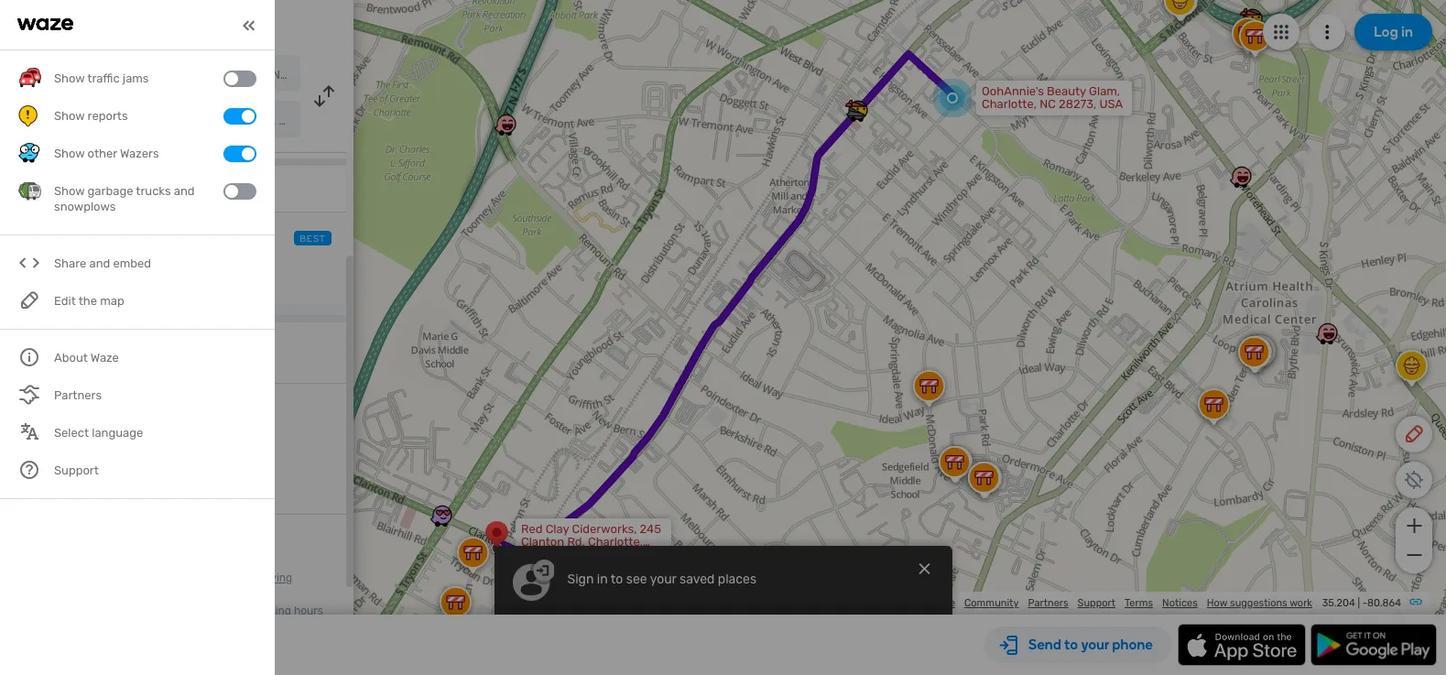 Task type: locate. For each thing, give the bounding box(es) containing it.
charlotte,
[[219, 69, 270, 82], [982, 97, 1037, 111], [18, 429, 77, 444], [588, 535, 643, 549]]

1 horizontal spatial 28273,
[[290, 69, 325, 82]]

oohannie's beauty glam, charlotte driving directions oohannie's beauty glam, charlotte opening hours
[[18, 572, 323, 617]]

1 vertical spatial usa
[[1100, 97, 1123, 111]]

1 horizontal spatial nc
[[273, 69, 287, 82]]

28273,
[[290, 69, 325, 82], [1059, 97, 1097, 111], [101, 429, 142, 444]]

nc inside oohannie's beauty glam, charlotte, nc 28273, usa
[[1040, 97, 1056, 111]]

0 horizontal spatial 28273,
[[101, 429, 142, 444]]

charlotte left driving
[[206, 572, 254, 584]]

community
[[964, 597, 1019, 609]]

sign
[[567, 572, 594, 587]]

2 vertical spatial nc
[[81, 429, 98, 444]]

south
[[51, 254, 87, 269]]

1 vertical spatial oohannie's beauty glam charlotte, nc 28273, usa
[[18, 404, 236, 444]]

red up the united
[[521, 522, 543, 536]]

united
[[521, 548, 558, 561]]

point
[[69, 353, 99, 368]]

charlotte left opening
[[199, 605, 247, 617]]

28273, inside oohannie's beauty glam, charlotte, nc 28273, usa
[[1059, 97, 1097, 111]]

1 horizontal spatial directions
[[168, 15, 244, 35]]

red for red clay ciderworks
[[67, 113, 90, 128]]

glam, for oohannie's
[[175, 572, 204, 584]]

nc
[[273, 69, 287, 82], [1040, 97, 1056, 111], [81, 429, 98, 444]]

0 horizontal spatial red
[[67, 113, 90, 128]]

0 horizontal spatial usa
[[145, 429, 170, 444]]

share and embed link
[[18, 245, 256, 282]]

1 vertical spatial charlotte
[[206, 572, 254, 584]]

charlotte
[[120, 254, 176, 269], [206, 572, 254, 584], [199, 605, 247, 617]]

charlotte down by
[[120, 254, 176, 269]]

sign in to see your saved places
[[567, 572, 757, 587]]

saved
[[680, 572, 715, 587]]

ciderworks,
[[572, 522, 637, 536]]

beauty inside oohannie's beauty glam, charlotte, nc 28273, usa
[[1047, 84, 1086, 98]]

about waze community partners support terms notices how suggestions work
[[900, 597, 1313, 609]]

glam, inside oohannie's beauty glam, charlotte, nc 28273, usa
[[1089, 84, 1120, 98]]

1 horizontal spatial red
[[521, 522, 543, 536]]

glam,
[[1089, 84, 1120, 98], [175, 572, 204, 584], [168, 605, 196, 617]]

places
[[718, 572, 757, 587]]

0 vertical spatial red
[[67, 113, 90, 128]]

oohannie's beauty glam charlotte, nc 28273, usa down "point"
[[18, 404, 236, 444]]

clay left the ciderworks
[[93, 113, 118, 128]]

red clay ciderworks
[[67, 113, 188, 128]]

2 horizontal spatial 28273,
[[1059, 97, 1097, 111]]

usa
[[328, 69, 350, 82], [1100, 97, 1123, 111], [145, 429, 170, 444]]

terms link
[[1125, 597, 1153, 609]]

1 vertical spatial 28273,
[[1059, 97, 1097, 111]]

glam
[[182, 67, 213, 82], [191, 404, 236, 426]]

0 vertical spatial glam,
[[1089, 84, 1120, 98]]

0 vertical spatial clay
[[93, 113, 118, 128]]

red clay ciderworks, 245 clanton rd, charlotte, united states
[[521, 522, 661, 561]]

glam, for usa
[[1089, 84, 1120, 98]]

routes
[[14, 182, 53, 198]]

1 vertical spatial clay
[[546, 522, 569, 536]]

1 vertical spatial directions
[[18, 588, 69, 601]]

oohannie's
[[67, 67, 134, 82], [982, 84, 1044, 98], [18, 404, 119, 426], [76, 572, 133, 584], [69, 605, 126, 617]]

beauty
[[137, 67, 179, 82], [1047, 84, 1086, 98], [123, 404, 187, 426], [136, 572, 172, 584], [129, 605, 165, 617]]

-
[[1363, 597, 1368, 609]]

0 vertical spatial 28273,
[[290, 69, 325, 82]]

support
[[1078, 597, 1116, 609]]

directions inside "oohannie's beauty glam, charlotte driving directions oohannie's beauty glam, charlotte opening hours"
[[18, 588, 69, 601]]

clay up the united
[[546, 522, 569, 536]]

how suggestions work link
[[1207, 597, 1313, 609]]

1 vertical spatial nc
[[1040, 97, 1056, 111]]

clay inside red clay ciderworks, 245 clanton rd, charlotte, united states
[[546, 522, 569, 536]]

best
[[300, 234, 326, 245]]

charlotte, inside red clay ciderworks, 245 clanton rd, charlotte, united states
[[588, 535, 643, 549]]

states
[[561, 548, 597, 561]]

1 horizontal spatial usa
[[328, 69, 350, 82]]

2 horizontal spatial usa
[[1100, 97, 1123, 111]]

1 vertical spatial red
[[521, 522, 543, 536]]

|
[[1358, 597, 1360, 609]]

0 horizontal spatial clay
[[93, 113, 118, 128]]

driving
[[257, 572, 292, 584]]

clay
[[93, 113, 118, 128], [546, 522, 569, 536]]

red inside red clay ciderworks button
[[67, 113, 90, 128]]

rd,
[[567, 535, 585, 549]]

and
[[89, 257, 110, 271]]

oohannie's beauty glam, charlotte, nc 28273, usa
[[982, 84, 1123, 111]]

about waze link
[[900, 597, 955, 609]]

clay for ciderworks,
[[546, 522, 569, 536]]

1 vertical spatial glam,
[[175, 572, 204, 584]]

embed
[[113, 257, 151, 271]]

1 horizontal spatial clay
[[546, 522, 569, 536]]

oohannie's beauty glam charlotte, nc 28273, usa
[[67, 67, 350, 82], [18, 404, 236, 444]]

2 horizontal spatial nc
[[1040, 97, 1056, 111]]

0 vertical spatial directions
[[168, 15, 244, 35]]

red
[[67, 113, 90, 128], [521, 522, 543, 536]]

245
[[640, 522, 661, 536]]

0 horizontal spatial directions
[[18, 588, 69, 601]]

hours
[[294, 605, 323, 617]]

share
[[54, 257, 86, 271]]

red inside red clay ciderworks, 245 clanton rd, charlotte, united states
[[521, 522, 543, 536]]

0 horizontal spatial nc
[[81, 429, 98, 444]]

2 vertical spatial glam,
[[168, 605, 196, 617]]

8:55
[[148, 234, 172, 246]]

partners
[[1028, 597, 1069, 609]]

0 vertical spatial nc
[[273, 69, 287, 82]]

directions
[[168, 15, 244, 35], [18, 588, 69, 601]]

red right location image
[[67, 113, 90, 128]]

leave
[[99, 234, 130, 246]]

oohannie's beauty glam charlotte, nc 28273, usa up red clay ciderworks button
[[67, 67, 350, 82]]

link image
[[1409, 594, 1423, 609]]

clay inside button
[[93, 113, 118, 128]]

suggestions
[[1230, 597, 1288, 609]]



Task type: vqa. For each thing, say whether or not it's contained in the screenshot.
Glam,
yes



Task type: describe. For each thing, give the bounding box(es) containing it.
80.864
[[1368, 597, 1401, 609]]

code image
[[18, 252, 41, 275]]

how
[[1207, 597, 1228, 609]]

community link
[[964, 597, 1019, 609]]

red clay ciderworks button
[[53, 101, 300, 137]]

2 vertical spatial charlotte
[[199, 605, 247, 617]]

support link
[[1078, 597, 1116, 609]]

waze
[[931, 597, 955, 609]]

0 vertical spatial oohannie's beauty glam charlotte, nc 28273, usa
[[67, 67, 350, 82]]

in
[[597, 572, 608, 587]]

2 vertical spatial 28273,
[[101, 429, 142, 444]]

terms
[[1125, 597, 1153, 609]]

south blvd charlotte
[[51, 254, 176, 269]]

blvd
[[90, 254, 117, 269]]

min
[[64, 228, 92, 248]]

charlotte, inside oohannie's beauty glam, charlotte, nc 28273, usa
[[982, 97, 1037, 111]]

zoom out image
[[1403, 544, 1426, 566]]

current location image
[[18, 62, 40, 84]]

by
[[133, 234, 145, 246]]

35.204
[[1322, 597, 1355, 609]]

starting
[[18, 353, 66, 368]]

clanton
[[521, 535, 564, 549]]

notices
[[1162, 597, 1198, 609]]

zoom in image
[[1403, 515, 1426, 537]]

oohannie's beauty glam, charlotte driving directions link
[[18, 572, 292, 601]]

0 vertical spatial charlotte
[[120, 254, 176, 269]]

about
[[900, 597, 929, 609]]

am
[[174, 234, 190, 246]]

driving directions
[[110, 15, 244, 35]]

usa inside oohannie's beauty glam, charlotte, nc 28273, usa
[[1100, 97, 1123, 111]]

0 vertical spatial glam
[[182, 67, 213, 82]]

5 min leave by 8:55 am
[[51, 228, 190, 248]]

driving
[[110, 15, 164, 35]]

opening
[[250, 605, 291, 617]]

notices link
[[1162, 597, 1198, 609]]

ciderworks
[[122, 113, 188, 128]]

clay for ciderworks
[[93, 113, 118, 128]]

location image
[[18, 108, 40, 130]]

2 vertical spatial usa
[[145, 429, 170, 444]]

1
[[27, 230, 31, 245]]

work
[[1290, 597, 1313, 609]]

5
[[51, 228, 61, 248]]

see
[[626, 572, 647, 587]]

oohannie's beauty glam, charlotte opening hours link
[[69, 605, 323, 617]]

pencil image
[[1403, 423, 1425, 445]]

0 vertical spatial usa
[[328, 69, 350, 82]]

share and embed
[[54, 257, 151, 271]]

partners link
[[1028, 597, 1069, 609]]

starting point button
[[18, 353, 99, 383]]

1 vertical spatial glam
[[191, 404, 236, 426]]

35.204 | -80.864
[[1322, 597, 1401, 609]]

oohannie's inside oohannie's beauty glam, charlotte, nc 28273, usa
[[982, 84, 1044, 98]]

[missing "en.livemap.styleguide.close" translation] image
[[916, 560, 934, 578]]

starting point
[[18, 353, 99, 368]]

your
[[650, 572, 677, 587]]

to
[[611, 572, 623, 587]]

red for red clay ciderworks, 245 clanton rd, charlotte, united states
[[521, 522, 543, 536]]



